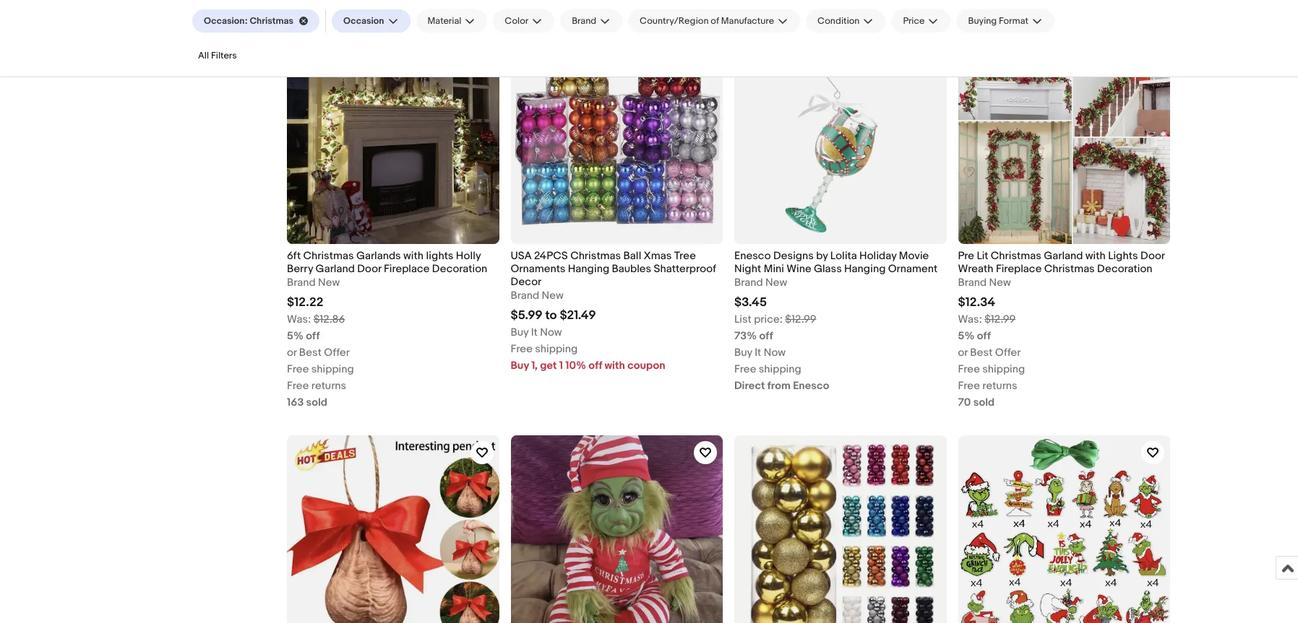 Task type: vqa. For each thing, say whether or not it's contained in the screenshot.
Account navigation
no



Task type: describe. For each thing, give the bounding box(es) containing it.
24pcs/box christmas glitter ball ornaments xmas tree ball hanging party decor us image
[[734, 436, 947, 624]]

was: for $12.34
[[958, 313, 982, 327]]

ornaments
[[511, 262, 566, 276]]

buying
[[968, 15, 997, 27]]

pre lit christmas garland with lights door wreath fireplace christmas decoration brand new $12.34 was: $12.99 5% off or best offer free shipping free returns 70 sold
[[958, 249, 1165, 410]]

$12.22
[[287, 296, 323, 310]]

usa 24pcs christmas ball xmas tree ornaments hanging baubles shatterproof decor link
[[511, 249, 723, 289]]

manufacture
[[721, 15, 774, 27]]

pre lit christmas garland with lights door wreath fireplace christmas decoration image
[[958, 32, 1170, 244]]

off inside pre lit christmas garland with lights door wreath fireplace christmas decoration brand new $12.34 was: $12.99 5% off or best offer free shipping free returns 70 sold
[[977, 330, 991, 344]]

new for $12.99
[[989, 276, 1011, 290]]

sold for $12.34
[[974, 396, 995, 410]]

6ft christmas garlands with lights holly berry garland door fireplace decoration brand new $12.22 was: $12.86 5% off or best offer free shipping free returns 163 sold
[[287, 249, 487, 410]]

brand button
[[560, 9, 622, 33]]

color
[[505, 15, 529, 27]]

70
[[958, 396, 971, 410]]

pre
[[958, 249, 974, 263]]

list
[[734, 313, 752, 327]]

new for $12.86
[[318, 276, 340, 290]]

best for $12.22
[[299, 346, 322, 360]]

price button
[[892, 9, 951, 33]]

5% for $12.22
[[287, 330, 304, 344]]

designs
[[773, 249, 814, 263]]

returns for $12.22
[[311, 380, 346, 393]]

best for $12.34
[[970, 346, 993, 360]]

usa 24pcs christmas ball xmas tree ornaments hanging baubles shatterproof decor image
[[511, 32, 723, 244]]

64 piece merry christmas grinch ornaments tree hanging decoration figure pendant image
[[958, 436, 1170, 624]]

off inside 6ft christmas garlands with lights holly berry garland door fireplace decoration brand new $12.22 was: $12.86 5% off or best offer free shipping free returns 163 sold
[[306, 330, 320, 344]]

brand for $12.34
[[958, 276, 987, 290]]

with inside pre lit christmas garland with lights door wreath fireplace christmas decoration brand new $12.34 was: $12.99 5% off or best offer free shipping free returns 70 sold
[[1086, 249, 1106, 263]]

glass
[[814, 262, 842, 276]]

fireplace inside 6ft christmas garlands with lights holly berry garland door fireplace decoration brand new $12.22 was: $12.86 5% off or best offer free shipping free returns 163 sold
[[384, 262, 430, 276]]

christmas inside 6ft christmas garlands with lights holly berry garland door fireplace decoration brand new $12.22 was: $12.86 5% off or best offer free shipping free returns 163 sold
[[303, 249, 354, 263]]

1,
[[531, 360, 538, 373]]

$12.99 inside pre lit christmas garland with lights door wreath fireplace christmas decoration brand new $12.34 was: $12.99 5% off or best offer free shipping free returns 70 sold
[[985, 313, 1016, 327]]

or for $12.34
[[958, 346, 968, 360]]

ball
[[624, 249, 641, 263]]

with inside usa 24pcs christmas ball xmas tree ornaments hanging baubles shatterproof decor brand new $5.99 to $21.49 buy it now free shipping buy 1, get 1 10% off with coupon
[[605, 360, 625, 373]]

holiday
[[860, 249, 897, 263]]

1
[[559, 360, 563, 373]]

berry
[[287, 262, 313, 276]]

buy left 1,
[[511, 360, 529, 373]]

get
[[540, 360, 557, 373]]

$5.99
[[511, 309, 543, 323]]

christmas grinch baby stuffed plush toys grinch doll xmas kids gifts home decor image
[[511, 436, 723, 624]]

occasion: christmas
[[204, 15, 294, 27]]

wreath
[[958, 262, 994, 276]]

of
[[711, 15, 719, 27]]

garland inside 6ft christmas garlands with lights holly berry garland door fireplace decoration brand new $12.22 was: $12.86 5% off or best offer free shipping free returns 163 sold
[[316, 262, 355, 276]]

price
[[903, 15, 925, 27]]

it inside enesco designs by lolita holiday movie night mini wine glass hanging ornament brand new $3.45 list price: $12.99 73% off buy it now free shipping direct from enesco
[[755, 346, 761, 360]]

brand inside enesco designs by lolita holiday movie night mini wine glass hanging ornament brand new $3.45 list price: $12.99 73% off buy it now free shipping direct from enesco
[[734, 276, 763, 290]]

hanging inside usa 24pcs christmas ball xmas tree ornaments hanging baubles shatterproof decor brand new $5.99 to $21.49 buy it now free shipping buy 1, get 1 10% off with coupon
[[568, 262, 609, 276]]

lit
[[977, 249, 989, 263]]

direct
[[734, 380, 765, 393]]

163
[[287, 396, 304, 410]]

night
[[734, 262, 761, 276]]

christmas inside usa 24pcs christmas ball xmas tree ornaments hanging baubles shatterproof decor brand new $5.99 to $21.49 buy it now free shipping buy 1, get 1 10% off with coupon
[[570, 249, 621, 263]]

all filters button
[[192, 44, 243, 67]]

door inside pre lit christmas garland with lights door wreath fireplace christmas decoration brand new $12.34 was: $12.99 5% off or best offer free shipping free returns 70 sold
[[1141, 249, 1165, 263]]

occasion button
[[332, 9, 410, 33]]

country/region of manufacture button
[[628, 9, 800, 33]]

it inside usa 24pcs christmas ball xmas tree ornaments hanging baubles shatterproof decor brand new $5.99 to $21.49 buy it now free shipping buy 1, get 1 10% off with coupon
[[531, 326, 538, 340]]

enesco designs by lolita holiday movie night mini wine glass hanging ornament image
[[734, 32, 947, 244]]

buy inside enesco designs by lolita holiday movie night mini wine glass hanging ornament brand new $3.45 list price: $12.99 73% off buy it now free shipping direct from enesco
[[734, 346, 752, 360]]

to
[[545, 309, 557, 323]]

material button
[[416, 9, 487, 33]]

free inside enesco designs by lolita holiday movie night mini wine glass hanging ornament brand new $3.45 list price: $12.99 73% off buy it now free shipping direct from enesco
[[734, 363, 756, 377]]

usa 24pcs christmas ball xmas tree ornaments hanging baubles shatterproof decor brand new $5.99 to $21.49 buy it now free shipping buy 1, get 1 10% off with coupon
[[511, 249, 716, 373]]

now inside enesco designs by lolita holiday movie night mini wine glass hanging ornament brand new $3.45 list price: $12.99 73% off buy it now free shipping direct from enesco
[[764, 346, 786, 360]]

christmas right lit at the right of page
[[991, 249, 1042, 263]]

$12.34
[[958, 296, 996, 310]]

all
[[198, 50, 209, 61]]

6ft christmas garlands with lights holly berry garland door fireplace decoration link
[[287, 249, 499, 276]]

lolita
[[831, 249, 857, 263]]



Task type: locate. For each thing, give the bounding box(es) containing it.
brand down decor
[[511, 289, 539, 303]]

sold right 70
[[974, 396, 995, 410]]

1 horizontal spatial enesco
[[793, 380, 829, 393]]

shipping up from
[[759, 363, 801, 377]]

2 was: from the left
[[958, 313, 982, 327]]

new inside usa 24pcs christmas ball xmas tree ornaments hanging baubles shatterproof decor brand new $5.99 to $21.49 buy it now free shipping buy 1, get 1 10% off with coupon
[[542, 289, 564, 303]]

new up the to
[[542, 289, 564, 303]]

$12.99
[[785, 313, 816, 327], [985, 313, 1016, 327]]

it down 73%
[[755, 346, 761, 360]]

1 vertical spatial now
[[764, 346, 786, 360]]

or up 163 in the bottom left of the page
[[287, 346, 297, 360]]

1 horizontal spatial hanging
[[844, 262, 886, 276]]

condition
[[818, 15, 860, 27]]

price:
[[754, 313, 783, 327]]

0 horizontal spatial it
[[531, 326, 538, 340]]

1 hanging from the left
[[568, 262, 609, 276]]

$12.99 inside enesco designs by lolita holiday movie night mini wine glass hanging ornament brand new $3.45 list price: $12.99 73% off buy it now free shipping direct from enesco
[[785, 313, 816, 327]]

off down $12.34
[[977, 330, 991, 344]]

5% down $12.34
[[958, 330, 975, 344]]

brand inside dropdown button
[[572, 15, 596, 27]]

0 horizontal spatial garland
[[316, 262, 355, 276]]

decoration for $12.34
[[1097, 262, 1153, 276]]

or
[[287, 346, 297, 360], [958, 346, 968, 360]]

0 horizontal spatial $12.99
[[785, 313, 816, 327]]

was: inside pre lit christmas garland with lights door wreath fireplace christmas decoration brand new $12.34 was: $12.99 5% off or best offer free shipping free returns 70 sold
[[958, 313, 982, 327]]

enesco designs by lolita holiday movie night mini wine glass hanging ornament brand new $3.45 list price: $12.99 73% off buy it now free shipping direct from enesco
[[734, 249, 938, 393]]

brand down night
[[734, 276, 763, 290]]

1 returns from the left
[[311, 380, 346, 393]]

free inside usa 24pcs christmas ball xmas tree ornaments hanging baubles shatterproof decor brand new $5.99 to $21.49 buy it now free shipping buy 1, get 1 10% off with coupon
[[511, 343, 533, 357]]

occasion: christmas link
[[192, 9, 320, 33]]

sold inside pre lit christmas garland with lights door wreath fireplace christmas decoration brand new $12.34 was: $12.99 5% off or best offer free shipping free returns 70 sold
[[974, 396, 995, 410]]

2 sold from the left
[[974, 396, 995, 410]]

1 horizontal spatial decoration
[[1097, 262, 1153, 276]]

shipping inside enesco designs by lolita holiday movie night mini wine glass hanging ornament brand new $3.45 list price: $12.99 73% off buy it now free shipping direct from enesco
[[759, 363, 801, 377]]

buy
[[511, 326, 529, 340], [734, 346, 752, 360], [511, 360, 529, 373]]

$12.99 down $12.34
[[985, 313, 1016, 327]]

new down wreath
[[989, 276, 1011, 290]]

$12.99 right price:
[[785, 313, 816, 327]]

1 horizontal spatial now
[[764, 346, 786, 360]]

best inside pre lit christmas garland with lights door wreath fireplace christmas decoration brand new $12.34 was: $12.99 5% off or best offer free shipping free returns 70 sold
[[970, 346, 993, 360]]

brand inside pre lit christmas garland with lights door wreath fireplace christmas decoration brand new $12.34 was: $12.99 5% off or best offer free shipping free returns 70 sold
[[958, 276, 987, 290]]

new inside pre lit christmas garland with lights door wreath fireplace christmas decoration brand new $12.34 was: $12.99 5% off or best offer free shipping free returns 70 sold
[[989, 276, 1011, 290]]

shipping down $12.34
[[983, 363, 1025, 377]]

it down $5.99 at the left of the page
[[531, 326, 538, 340]]

country/region
[[640, 15, 709, 27]]

10%
[[566, 360, 586, 373]]

0 vertical spatial enesco
[[734, 249, 771, 263]]

shipping inside pre lit christmas garland with lights door wreath fireplace christmas decoration brand new $12.34 was: $12.99 5% off or best offer free shipping free returns 70 sold
[[983, 363, 1025, 377]]

brand for $12.22
[[287, 276, 316, 290]]

sold right 163 in the bottom left of the page
[[306, 396, 327, 410]]

returns inside pre lit christmas garland with lights door wreath fireplace christmas decoration brand new $12.34 was: $12.99 5% off or best offer free shipping free returns 70 sold
[[983, 380, 1018, 393]]

shipping
[[535, 343, 578, 357], [311, 363, 354, 377], [759, 363, 801, 377], [983, 363, 1025, 377]]

1 horizontal spatial door
[[1141, 249, 1165, 263]]

0 vertical spatial it
[[531, 326, 538, 340]]

1 vertical spatial enesco
[[793, 380, 829, 393]]

offer for $12.34
[[995, 346, 1021, 360]]

0 horizontal spatial now
[[540, 326, 562, 340]]

5%
[[287, 330, 304, 344], [958, 330, 975, 344]]

door right berry
[[357, 262, 381, 276]]

sold inside 6ft christmas garlands with lights holly berry garland door fireplace decoration brand new $12.22 was: $12.86 5% off or best offer free shipping free returns 163 sold
[[306, 396, 327, 410]]

best down $12.34
[[970, 346, 993, 360]]

was:
[[287, 313, 311, 327], [958, 313, 982, 327]]

hanging inside enesco designs by lolita holiday movie night mini wine glass hanging ornament brand new $3.45 list price: $12.99 73% off buy it now free shipping direct from enesco
[[844, 262, 886, 276]]

0 horizontal spatial sold
[[306, 396, 327, 410]]

1 offer from the left
[[324, 346, 350, 360]]

0 horizontal spatial offer
[[324, 346, 350, 360]]

format
[[999, 15, 1029, 27]]

0 horizontal spatial enesco
[[734, 249, 771, 263]]

1 best from the left
[[299, 346, 322, 360]]

1 $12.99 from the left
[[785, 313, 816, 327]]

sold for $12.22
[[306, 396, 327, 410]]

coupon
[[628, 360, 665, 373]]

offer for $12.22
[[324, 346, 350, 360]]

new inside 6ft christmas garlands with lights holly berry garland door fireplace decoration brand new $12.22 was: $12.86 5% off or best offer free shipping free returns 163 sold
[[318, 276, 340, 290]]

garland inside pre lit christmas garland with lights door wreath fireplace christmas decoration brand new $12.34 was: $12.99 5% off or best offer free shipping free returns 70 sold
[[1044, 249, 1083, 263]]

now up from
[[764, 346, 786, 360]]

free
[[511, 343, 533, 357], [287, 363, 309, 377], [734, 363, 756, 377], [958, 363, 980, 377], [287, 380, 309, 393], [958, 380, 980, 393]]

brand right color dropdown button
[[572, 15, 596, 27]]

christmas left lights
[[1044, 262, 1095, 276]]

1 or from the left
[[287, 346, 297, 360]]

now inside usa 24pcs christmas ball xmas tree ornaments hanging baubles shatterproof decor brand new $5.99 to $21.49 buy it now free shipping buy 1, get 1 10% off with coupon
[[540, 326, 562, 340]]

hanging right 24pcs
[[568, 262, 609, 276]]

ornament
[[888, 262, 938, 276]]

offer
[[324, 346, 350, 360], [995, 346, 1021, 360]]

fireplace
[[384, 262, 430, 276], [996, 262, 1042, 276]]

offer down $12.34
[[995, 346, 1021, 360]]

2 or from the left
[[958, 346, 968, 360]]

1 decoration from the left
[[432, 262, 487, 276]]

5% inside 6ft christmas garlands with lights holly berry garland door fireplace decoration brand new $12.22 was: $12.86 5% off or best offer free shipping free returns 163 sold
[[287, 330, 304, 344]]

new
[[318, 276, 340, 290], [765, 276, 787, 290], [989, 276, 1011, 290], [542, 289, 564, 303]]

filters
[[211, 50, 237, 61]]

now down the to
[[540, 326, 562, 340]]

1 horizontal spatial fireplace
[[996, 262, 1042, 276]]

fireplace inside pre lit christmas garland with lights door wreath fireplace christmas decoration brand new $12.34 was: $12.99 5% off or best offer free shipping free returns 70 sold
[[996, 262, 1042, 276]]

baubles
[[612, 262, 651, 276]]

1 vertical spatial it
[[755, 346, 761, 360]]

returns inside 6ft christmas garlands with lights holly berry garland door fireplace decoration brand new $12.22 was: $12.86 5% off or best offer free shipping free returns 163 sold
[[311, 380, 346, 393]]

buying format button
[[957, 9, 1055, 33]]

offer inside 6ft christmas garlands with lights holly berry garland door fireplace decoration brand new $12.22 was: $12.86 5% off or best offer free shipping free returns 163 sold
[[324, 346, 350, 360]]

24pcs
[[534, 249, 568, 263]]

1 sold from the left
[[306, 396, 327, 410]]

garlands
[[356, 249, 401, 263]]

garland
[[1044, 249, 1083, 263], [316, 262, 355, 276]]

fireplace right lit at the right of page
[[996, 262, 1042, 276]]

with inside 6ft christmas garlands with lights holly berry garland door fireplace decoration brand new $12.22 was: $12.86 5% off or best offer free shipping free returns 163 sold
[[403, 249, 424, 263]]

xmas
[[644, 249, 672, 263]]

1 horizontal spatial 5%
[[958, 330, 975, 344]]

$12.86
[[313, 313, 345, 327]]

new up '$12.22'
[[318, 276, 340, 290]]

door inside 6ft christmas garlands with lights holly berry garland door fireplace decoration brand new $12.22 was: $12.86 5% off or best offer free shipping free returns 163 sold
[[357, 262, 381, 276]]

tree
[[674, 249, 696, 263]]

new down mini on the right top of the page
[[765, 276, 787, 290]]

by
[[816, 249, 828, 263]]

2 horizontal spatial with
[[1086, 249, 1106, 263]]

2 best from the left
[[970, 346, 993, 360]]

0 vertical spatial now
[[540, 326, 562, 340]]

color button
[[493, 9, 555, 33]]

1 horizontal spatial best
[[970, 346, 993, 360]]

best down $12.86
[[299, 346, 322, 360]]

0 horizontal spatial decoration
[[432, 262, 487, 276]]

6ft christmas garlands with lights holly berry garland door fireplace decoration image
[[287, 32, 499, 244]]

best inside 6ft christmas garlands with lights holly berry garland door fireplace decoration brand new $12.22 was: $12.86 5% off or best offer free shipping free returns 163 sold
[[299, 346, 322, 360]]

1 horizontal spatial or
[[958, 346, 968, 360]]

best
[[299, 346, 322, 360], [970, 346, 993, 360]]

returns
[[311, 380, 346, 393], [983, 380, 1018, 393]]

1 horizontal spatial garland
[[1044, 249, 1083, 263]]

offer inside pre lit christmas garland with lights door wreath fireplace christmas decoration brand new $12.34 was: $12.99 5% off or best offer free shipping free returns 70 sold
[[995, 346, 1021, 360]]

2 fireplace from the left
[[996, 262, 1042, 276]]

christmas left the "ball"
[[570, 249, 621, 263]]

decoration inside 6ft christmas garlands with lights holly berry garland door fireplace decoration brand new $12.22 was: $12.86 5% off or best offer free shipping free returns 163 sold
[[432, 262, 487, 276]]

brand inside usa 24pcs christmas ball xmas tree ornaments hanging baubles shatterproof decor brand new $5.99 to $21.49 buy it now free shipping buy 1, get 1 10% off with coupon
[[511, 289, 539, 303]]

occasion:
[[204, 15, 248, 27]]

movie
[[899, 249, 929, 263]]

material
[[428, 15, 461, 27]]

new for $21.49
[[542, 289, 564, 303]]

country/region of manufacture
[[640, 15, 774, 27]]

enesco
[[734, 249, 771, 263], [793, 380, 829, 393]]

enesco left designs
[[734, 249, 771, 263]]

occasion
[[343, 15, 384, 27]]

pre lit christmas garland with lights door wreath fireplace christmas decoration link
[[958, 249, 1170, 276]]

2 returns from the left
[[983, 380, 1018, 393]]

with
[[403, 249, 424, 263], [1086, 249, 1106, 263], [605, 360, 625, 373]]

brand down berry
[[287, 276, 316, 290]]

3d christmas ballballs pendant creative xmas tree-hanging-ornament- decor- new' image
[[287, 436, 499, 624]]

0 horizontal spatial was:
[[287, 313, 311, 327]]

1 horizontal spatial sold
[[974, 396, 995, 410]]

door
[[1141, 249, 1165, 263], [357, 262, 381, 276]]

1 horizontal spatial offer
[[995, 346, 1021, 360]]

brand inside 6ft christmas garlands with lights holly berry garland door fireplace decoration brand new $12.22 was: $12.86 5% off or best offer free shipping free returns 163 sold
[[287, 276, 316, 290]]

hanging
[[568, 262, 609, 276], [844, 262, 886, 276]]

0 horizontal spatial fireplace
[[384, 262, 430, 276]]

6ft
[[287, 249, 301, 263]]

0 horizontal spatial door
[[357, 262, 381, 276]]

christmas right "occasion:"
[[250, 15, 294, 27]]

was: inside 6ft christmas garlands with lights holly berry garland door fireplace decoration brand new $12.22 was: $12.86 5% off or best offer free shipping free returns 163 sold
[[287, 313, 311, 327]]

now
[[540, 326, 562, 340], [764, 346, 786, 360]]

christmas
[[250, 15, 294, 27], [303, 249, 354, 263], [570, 249, 621, 263], [991, 249, 1042, 263], [1044, 262, 1095, 276]]

holly
[[456, 249, 481, 263]]

or inside pre lit christmas garland with lights door wreath fireplace christmas decoration brand new $12.34 was: $12.99 5% off or best offer free shipping free returns 70 sold
[[958, 346, 968, 360]]

wine
[[787, 262, 811, 276]]

0 horizontal spatial with
[[403, 249, 424, 263]]

2 decoration from the left
[[1097, 262, 1153, 276]]

it
[[531, 326, 538, 340], [755, 346, 761, 360]]

new inside enesco designs by lolita holiday movie night mini wine glass hanging ornament brand new $3.45 list price: $12.99 73% off buy it now free shipping direct from enesco
[[765, 276, 787, 290]]

off right 10%
[[589, 360, 602, 373]]

was: down '$12.22'
[[287, 313, 311, 327]]

was: for $12.22
[[287, 313, 311, 327]]

0 horizontal spatial 5%
[[287, 330, 304, 344]]

2 offer from the left
[[995, 346, 1021, 360]]

buy down 73%
[[734, 346, 752, 360]]

garland left lights
[[1044, 249, 1083, 263]]

5% for $12.34
[[958, 330, 975, 344]]

off inside enesco designs by lolita holiday movie night mini wine glass hanging ornament brand new $3.45 list price: $12.99 73% off buy it now free shipping direct from enesco
[[759, 330, 773, 344]]

shipping up 1
[[535, 343, 578, 357]]

returns for $12.34
[[983, 380, 1018, 393]]

1 5% from the left
[[287, 330, 304, 344]]

1 horizontal spatial $12.99
[[985, 313, 1016, 327]]

off
[[306, 330, 320, 344], [759, 330, 773, 344], [977, 330, 991, 344], [589, 360, 602, 373]]

from
[[768, 380, 791, 393]]

lights
[[426, 249, 454, 263]]

5% down '$12.22'
[[287, 330, 304, 344]]

decoration inside pre lit christmas garland with lights door wreath fireplace christmas decoration brand new $12.34 was: $12.99 5% off or best offer free shipping free returns 70 sold
[[1097, 262, 1153, 276]]

garland right berry
[[316, 262, 355, 276]]

0 horizontal spatial or
[[287, 346, 297, 360]]

enesco right from
[[793, 380, 829, 393]]

brand down wreath
[[958, 276, 987, 290]]

off down price:
[[759, 330, 773, 344]]

1 horizontal spatial it
[[755, 346, 761, 360]]

or up 70
[[958, 346, 968, 360]]

all filters
[[198, 50, 237, 61]]

hanging right glass
[[844, 262, 886, 276]]

fireplace left holly
[[384, 262, 430, 276]]

usa
[[511, 249, 532, 263]]

decor
[[511, 276, 542, 289]]

0 horizontal spatial best
[[299, 346, 322, 360]]

or inside 6ft christmas garlands with lights holly berry garland door fireplace decoration brand new $12.22 was: $12.86 5% off or best offer free shipping free returns 163 sold
[[287, 346, 297, 360]]

brand for $5.99
[[511, 289, 539, 303]]

buying format
[[968, 15, 1029, 27]]

1 horizontal spatial was:
[[958, 313, 982, 327]]

$21.49
[[560, 309, 596, 323]]

or for $12.22
[[287, 346, 297, 360]]

0 horizontal spatial hanging
[[568, 262, 609, 276]]

73%
[[734, 330, 757, 344]]

5% inside pre lit christmas garland with lights door wreath fireplace christmas decoration brand new $12.34 was: $12.99 5% off or best offer free shipping free returns 70 sold
[[958, 330, 975, 344]]

sold
[[306, 396, 327, 410], [974, 396, 995, 410]]

enesco designs by lolita holiday movie night mini wine glass hanging ornament link
[[734, 249, 947, 276]]

christmas right 6ft
[[303, 249, 354, 263]]

shipping down $12.86
[[311, 363, 354, 377]]

2 hanging from the left
[[844, 262, 886, 276]]

was: down $12.34
[[958, 313, 982, 327]]

mini
[[764, 262, 784, 276]]

1 horizontal spatial returns
[[983, 380, 1018, 393]]

condition button
[[806, 9, 886, 33]]

1 horizontal spatial with
[[605, 360, 625, 373]]

brand
[[572, 15, 596, 27], [287, 276, 316, 290], [734, 276, 763, 290], [958, 276, 987, 290], [511, 289, 539, 303]]

1 fireplace from the left
[[384, 262, 430, 276]]

off inside usa 24pcs christmas ball xmas tree ornaments hanging baubles shatterproof decor brand new $5.99 to $21.49 buy it now free shipping buy 1, get 1 10% off with coupon
[[589, 360, 602, 373]]

off down $12.86
[[306, 330, 320, 344]]

1 was: from the left
[[287, 313, 311, 327]]

offer down $12.86
[[324, 346, 350, 360]]

$3.45
[[734, 296, 767, 310]]

2 5% from the left
[[958, 330, 975, 344]]

shipping inside usa 24pcs christmas ball xmas tree ornaments hanging baubles shatterproof decor brand new $5.99 to $21.49 buy it now free shipping buy 1, get 1 10% off with coupon
[[535, 343, 578, 357]]

shatterproof
[[654, 262, 716, 276]]

lights
[[1108, 249, 1138, 263]]

0 horizontal spatial returns
[[311, 380, 346, 393]]

buy down $5.99 at the left of the page
[[511, 326, 529, 340]]

decoration for $12.22
[[432, 262, 487, 276]]

shipping inside 6ft christmas garlands with lights holly berry garland door fireplace decoration brand new $12.22 was: $12.86 5% off or best offer free shipping free returns 163 sold
[[311, 363, 354, 377]]

door right lights
[[1141, 249, 1165, 263]]

2 $12.99 from the left
[[985, 313, 1016, 327]]



